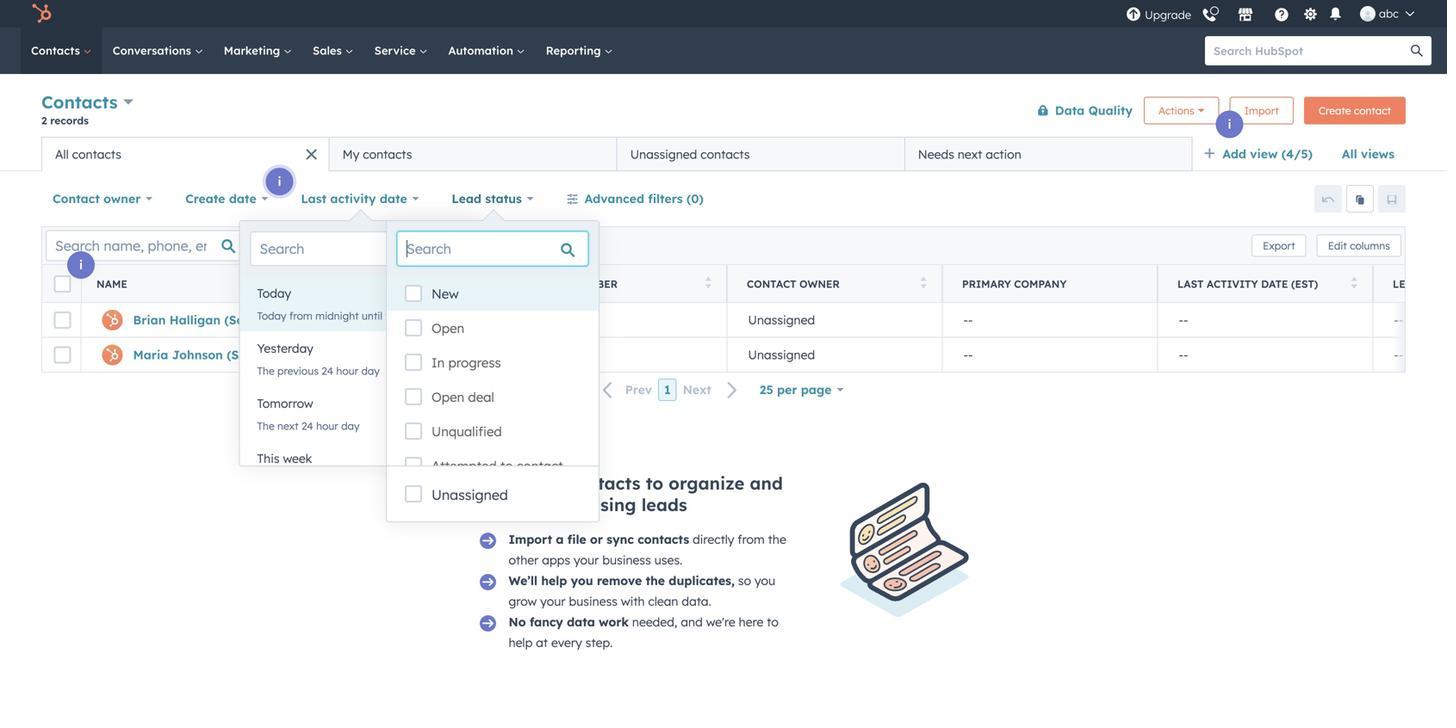 Task type: locate. For each thing, give the bounding box(es) containing it.
0 vertical spatial contact owner
[[53, 191, 141, 206]]

0 horizontal spatial the
[[386, 310, 401, 323]]

2 you from the left
[[755, 574, 776, 589]]

day down "emailmaria@hubspot.com" link
[[361, 365, 380, 378]]

hour inside tomorrow the next 24 hour day
[[316, 420, 338, 433]]

calling icon image
[[1202, 8, 1217, 23]]

attempted
[[432, 458, 497, 475]]

1 horizontal spatial next
[[958, 147, 983, 162]]

a
[[556, 532, 564, 548]]

2 unassigned button from the top
[[727, 338, 943, 372]]

0 horizontal spatial contact
[[53, 191, 100, 206]]

0 horizontal spatial i button
[[67, 252, 95, 279]]

0 vertical spatial day
[[361, 365, 380, 378]]

0 horizontal spatial day
[[341, 420, 360, 433]]

press to sort. image left email
[[274, 277, 281, 289]]

search button
[[1403, 36, 1432, 65]]

lead
[[452, 191, 482, 206], [1393, 278, 1421, 291]]

1 horizontal spatial to
[[646, 473, 664, 495]]

press to sort. image down search search box
[[490, 277, 496, 289]]

1 vertical spatial i button
[[266, 168, 293, 196]]

1 vertical spatial the
[[768, 532, 786, 548]]

day inside tomorrow the next 24 hour day
[[341, 420, 360, 433]]

1 horizontal spatial create
[[1319, 104, 1351, 117]]

day up this week button
[[341, 420, 360, 433]]

unqualified
[[432, 424, 502, 440]]

to left the organize
[[646, 473, 664, 495]]

1 vertical spatial contacts
[[41, 91, 118, 113]]

1 horizontal spatial and
[[750, 473, 783, 495]]

hour inside yesterday the previous 24 hour day
[[336, 365, 359, 378]]

0 horizontal spatial 24
[[302, 420, 313, 433]]

you left remove
[[571, 574, 593, 589]]

contacts
[[31, 44, 83, 58], [41, 91, 118, 113]]

0 horizontal spatial to
[[501, 458, 513, 475]]

contact) up yesterday
[[278, 313, 330, 328]]

your down the file
[[574, 553, 599, 568]]

1 vertical spatial day
[[341, 420, 360, 433]]

all left views
[[1342, 146, 1358, 162]]

list box
[[240, 277, 480, 497], [387, 277, 599, 483]]

all down 2 records at the top left of the page
[[55, 147, 69, 162]]

3 press to sort. element from the left
[[705, 277, 712, 292]]

business inside directly from the other apps your business uses.
[[603, 553, 651, 568]]

import inside button
[[1245, 104, 1279, 117]]

from right directly
[[738, 532, 765, 548]]

0 horizontal spatial date
[[229, 191, 256, 206]]

1 the from the top
[[257, 365, 275, 378]]

import up view at the right top of page
[[1245, 104, 1279, 117]]

0 vertical spatial import
[[1245, 104, 1279, 117]]

1 open from the top
[[432, 321, 465, 337]]

date down all contacts button
[[229, 191, 256, 206]]

business inside so you grow your business with clean data.
[[569, 595, 618, 610]]

contacts right my
[[363, 147, 412, 162]]

work
[[599, 615, 629, 630]]

contact)
[[278, 313, 330, 328], [280, 348, 332, 363]]

help down "no"
[[509, 636, 533, 651]]

1 horizontal spatial lead
[[1393, 278, 1421, 291]]

next inside button
[[958, 147, 983, 162]]

apps
[[542, 553, 570, 568]]

0 horizontal spatial create
[[185, 191, 225, 206]]

2 horizontal spatial press to sort. image
[[921, 277, 927, 289]]

contact up the all views
[[1354, 104, 1391, 117]]

service link
[[364, 28, 438, 74]]

menu
[[1124, 0, 1427, 28]]

the down yesterday
[[257, 365, 275, 378]]

data quality button
[[1026, 93, 1134, 128]]

reporting
[[546, 44, 604, 58]]

hubspot image
[[31, 3, 52, 24]]

1 vertical spatial the
[[257, 420, 275, 433]]

bh@hubspot.com button
[[296, 303, 512, 338]]

1 horizontal spatial press to sort. image
[[490, 277, 496, 289]]

last left activity
[[301, 191, 327, 206]]

2 press to sort. image from the left
[[1351, 277, 1358, 289]]

to inside "needed, and we're here to help at every step."
[[767, 615, 779, 630]]

the
[[386, 310, 401, 323], [768, 532, 786, 548], [646, 574, 665, 589]]

(sample for johnson
[[227, 348, 277, 363]]

to
[[501, 458, 513, 475], [646, 473, 664, 495], [767, 615, 779, 630]]

0 vertical spatial contacts
[[31, 44, 83, 58]]

1 horizontal spatial import
[[1245, 104, 1279, 117]]

1 vertical spatial from
[[738, 532, 765, 548]]

phone number
[[532, 278, 618, 291]]

0 vertical spatial business
[[603, 553, 651, 568]]

1 vertical spatial your
[[540, 595, 566, 610]]

1 vertical spatial today
[[257, 310, 286, 323]]

add
[[1223, 146, 1247, 162], [478, 473, 512, 495]]

data.
[[682, 595, 711, 610]]

create down all contacts button
[[185, 191, 225, 206]]

here
[[739, 615, 764, 630]]

contacts inside all contacts button
[[72, 147, 121, 162]]

(sample up maria johnson (sample contact) link
[[224, 313, 274, 328]]

today up brian halligan (sample contact) link
[[257, 286, 291, 301]]

24 right previous
[[322, 365, 334, 378]]

0 horizontal spatial from
[[289, 310, 313, 323]]

press to sort. image for last activity date (est)
[[1351, 277, 1358, 289]]

last for last activity date (est)
[[1178, 278, 1204, 291]]

0 vertical spatial the
[[386, 310, 401, 323]]

1 horizontal spatial all
[[1342, 146, 1358, 162]]

help image
[[1274, 8, 1290, 23]]

create date
[[185, 191, 256, 206]]

0 horizontal spatial add
[[478, 473, 512, 495]]

previous
[[277, 365, 319, 378]]

0 horizontal spatial lead
[[452, 191, 482, 206]]

lead for lead stat
[[1393, 278, 1421, 291]]

0 vertical spatial and
[[750, 473, 783, 495]]

contact inside button
[[1354, 104, 1391, 117]]

25
[[760, 383, 774, 398]]

1 vertical spatial contact)
[[280, 348, 332, 363]]

2 today from the top
[[257, 310, 286, 323]]

and down data.
[[681, 615, 703, 630]]

0 vertical spatial help
[[541, 574, 567, 589]]

i button right create date
[[266, 168, 293, 196]]

5 press to sort. element from the left
[[1351, 277, 1358, 292]]

-- button
[[512, 303, 727, 338], [1373, 303, 1447, 338], [1373, 338, 1447, 372]]

1 horizontal spatial 24
[[322, 365, 334, 378]]

sync
[[607, 532, 634, 548]]

lead status button
[[441, 182, 545, 216]]

help
[[541, 574, 567, 589], [509, 636, 533, 651]]

business up data
[[569, 595, 618, 610]]

actions
[[1159, 104, 1195, 117]]

business up we'll help you remove the duplicates,
[[603, 553, 651, 568]]

1 vertical spatial help
[[509, 636, 533, 651]]

1 horizontal spatial your
[[574, 553, 599, 568]]

1 date from the left
[[229, 191, 256, 206]]

1 list box from the left
[[240, 277, 480, 497]]

help inside "needed, and we're here to help at every step."
[[509, 636, 533, 651]]

the inside tomorrow the next 24 hour day
[[257, 420, 275, 433]]

1 vertical spatial lead
[[1393, 278, 1421, 291]]

all inside 'link'
[[1342, 146, 1358, 162]]

add left more
[[478, 473, 512, 495]]

next inside tomorrow the next 24 hour day
[[277, 420, 299, 433]]

create up the all views
[[1319, 104, 1351, 117]]

duplicates,
[[669, 574, 735, 589]]

all inside button
[[55, 147, 69, 162]]

0 horizontal spatial you
[[571, 574, 593, 589]]

quality
[[1089, 103, 1133, 118]]

0 horizontal spatial owner
[[104, 191, 141, 206]]

i button
[[1216, 111, 1244, 138], [266, 168, 293, 196], [67, 252, 95, 279]]

0 vertical spatial i button
[[1216, 111, 1244, 138]]

lead inside "dropdown button"
[[452, 191, 482, 206]]

1 press to sort. image from the left
[[274, 277, 281, 289]]

last for last activity date
[[301, 191, 327, 206]]

create inside button
[[1319, 104, 1351, 117]]

upgrade image
[[1126, 7, 1142, 23]]

1 horizontal spatial contact
[[747, 278, 797, 291]]

and inside "needed, and we're here to help at every step."
[[681, 615, 703, 630]]

marketplaces image
[[1238, 8, 1254, 23]]

from inside today today from midnight until the current time
[[289, 310, 313, 323]]

1 horizontal spatial the
[[646, 574, 665, 589]]

--
[[533, 313, 542, 328], [964, 313, 973, 328], [1179, 313, 1189, 328], [1394, 313, 1404, 328], [964, 348, 973, 363], [1179, 348, 1189, 363], [1394, 348, 1404, 363]]

0 vertical spatial open
[[432, 321, 465, 337]]

1 horizontal spatial you
[[755, 574, 776, 589]]

add inside "add more contacts to organize and identify promising leads"
[[478, 473, 512, 495]]

contacts up records on the top left of the page
[[41, 91, 118, 113]]

all contacts button
[[41, 137, 329, 171]]

data quality
[[1055, 103, 1133, 118]]

24 inside yesterday the previous 24 hour day
[[322, 365, 334, 378]]

24 down "tomorrow"
[[302, 420, 313, 433]]

2 date from the left
[[380, 191, 407, 206]]

date inside 'popup button'
[[229, 191, 256, 206]]

press to sort. image
[[274, 277, 281, 289], [490, 277, 496, 289], [921, 277, 927, 289]]

1 vertical spatial contact
[[747, 278, 797, 291]]

0 vertical spatial the
[[257, 365, 275, 378]]

tomorrow button
[[240, 387, 480, 421]]

2 horizontal spatial to
[[767, 615, 779, 630]]

to right here
[[767, 615, 779, 630]]

1 vertical spatial owner
[[800, 278, 840, 291]]

the for yesterday
[[257, 365, 275, 378]]

today up yesterday
[[257, 310, 286, 323]]

halligan
[[170, 313, 221, 328]]

the for tomorrow
[[257, 420, 275, 433]]

1 vertical spatial business
[[569, 595, 618, 610]]

0 vertical spatial your
[[574, 553, 599, 568]]

1 horizontal spatial add
[[1223, 146, 1247, 162]]

contacts inside unassigned contacts "button"
[[701, 147, 750, 162]]

0 horizontal spatial help
[[509, 636, 533, 651]]

open left the "deal"
[[432, 389, 465, 406]]

from up yesterday
[[289, 310, 313, 323]]

1 horizontal spatial contact owner
[[747, 278, 840, 291]]

contact
[[1354, 104, 1391, 117], [517, 458, 563, 475]]

1 all from the left
[[1342, 146, 1358, 162]]

create date button
[[174, 182, 280, 216]]

all views
[[1342, 146, 1395, 162]]

i button up the add view (4/5)
[[1216, 111, 1244, 138]]

the right directly
[[768, 532, 786, 548]]

0 horizontal spatial and
[[681, 615, 703, 630]]

contact
[[53, 191, 100, 206], [747, 278, 797, 291]]

0 horizontal spatial next
[[277, 420, 299, 433]]

Search search field
[[397, 232, 588, 266]]

1 vertical spatial open
[[432, 389, 465, 406]]

1 vertical spatial import
[[509, 532, 552, 548]]

0 vertical spatial (sample
[[224, 313, 274, 328]]

0 vertical spatial lead
[[452, 191, 482, 206]]

in
[[432, 355, 445, 371]]

0 horizontal spatial press to sort. image
[[705, 277, 712, 289]]

list box containing new
[[387, 277, 599, 483]]

(est)
[[1292, 278, 1318, 291]]

hour for yesterday
[[336, 365, 359, 378]]

help down apps
[[541, 574, 567, 589]]

next left the action
[[958, 147, 983, 162]]

press to sort. element for contact owner
[[921, 277, 927, 292]]

press to sort. image left primary
[[921, 277, 927, 289]]

create inside 'popup button'
[[185, 191, 225, 206]]

last inside dropdown button
[[301, 191, 327, 206]]

contacts
[[72, 147, 121, 162], [363, 147, 412, 162], [701, 147, 750, 162], [567, 473, 641, 495], [638, 532, 689, 548]]

primary company column header
[[943, 265, 1159, 303]]

and inside "add more contacts to organize and identify promising leads"
[[750, 473, 783, 495]]

and
[[750, 473, 783, 495], [681, 615, 703, 630]]

1 vertical spatial add
[[478, 473, 512, 495]]

menu containing abc
[[1124, 0, 1427, 28]]

2 press to sort. element from the left
[[490, 277, 496, 292]]

2 press to sort. image from the left
[[490, 277, 496, 289]]

24
[[322, 365, 334, 378], [302, 420, 313, 433]]

open for open deal
[[432, 389, 465, 406]]

24 inside tomorrow the next 24 hour day
[[302, 420, 313, 433]]

today button
[[240, 277, 480, 311]]

1 vertical spatial next
[[277, 420, 299, 433]]

abc
[[1379, 6, 1399, 21]]

2 horizontal spatial i button
[[1216, 111, 1244, 138]]

brian
[[133, 313, 166, 328]]

day inside yesterday the previous 24 hour day
[[361, 365, 380, 378]]

add left view at the right top of page
[[1223, 146, 1247, 162]]

1 horizontal spatial i button
[[266, 168, 293, 196]]

1 vertical spatial (sample
[[227, 348, 277, 363]]

create
[[1319, 104, 1351, 117], [185, 191, 225, 206]]

to inside "add more contacts to organize and identify promising leads"
[[646, 473, 664, 495]]

my contacts
[[343, 147, 412, 162]]

to left more
[[501, 458, 513, 475]]

contacts down the hubspot link
[[31, 44, 83, 58]]

add view (4/5)
[[1223, 146, 1313, 162]]

2 open from the top
[[432, 389, 465, 406]]

marketing link
[[214, 28, 302, 74]]

contacts up import a file or sync contacts
[[567, 473, 641, 495]]

0 vertical spatial hour
[[336, 365, 359, 378]]

stat
[[1424, 278, 1447, 291]]

you right so
[[755, 574, 776, 589]]

3 press to sort. image from the left
[[921, 277, 927, 289]]

contact owner
[[53, 191, 141, 206], [747, 278, 840, 291]]

open down new
[[432, 321, 465, 337]]

primary company
[[962, 278, 1067, 291]]

sales link
[[302, 28, 364, 74]]

notifications image
[[1328, 7, 1344, 23]]

your up fancy
[[540, 595, 566, 610]]

press to sort. element
[[274, 277, 281, 292], [490, 277, 496, 292], [705, 277, 712, 292], [921, 277, 927, 292], [1351, 277, 1358, 292]]

hour up this week button
[[316, 420, 338, 433]]

1 vertical spatial contact owner
[[747, 278, 840, 291]]

add more contacts to organize and identify promising leads
[[478, 473, 783, 516]]

4 press to sort. element from the left
[[921, 277, 927, 292]]

press to sort. image for contact owner
[[921, 277, 927, 289]]

help button
[[1267, 4, 1297, 23]]

create for create date
[[185, 191, 225, 206]]

add inside button
[[1223, 146, 1247, 162]]

next down "tomorrow"
[[277, 420, 299, 433]]

i
[[1228, 117, 1232, 132], [278, 174, 281, 189], [79, 258, 83, 273]]

0 horizontal spatial all
[[55, 147, 69, 162]]

1 you from the left
[[571, 574, 593, 589]]

lead left stat
[[1393, 278, 1421, 291]]

press to sort. image
[[705, 277, 712, 289], [1351, 277, 1358, 289]]

0 vertical spatial last
[[301, 191, 327, 206]]

1 vertical spatial i
[[278, 174, 281, 189]]

1 horizontal spatial last
[[1178, 278, 1204, 291]]

views
[[1361, 146, 1395, 162]]

0 vertical spatial 24
[[322, 365, 334, 378]]

0 horizontal spatial press to sort. image
[[274, 277, 281, 289]]

contact) up previous
[[280, 348, 332, 363]]

contacts inside my contacts button
[[363, 147, 412, 162]]

the inside yesterday the previous 24 hour day
[[257, 365, 275, 378]]

0 horizontal spatial contact owner
[[53, 191, 141, 206]]

0 vertical spatial from
[[289, 310, 313, 323]]

(sample down brian halligan (sample contact) link
[[227, 348, 277, 363]]

contacts for all contacts
[[72, 147, 121, 162]]

reporting link
[[536, 28, 623, 74]]

press to sort. element for email
[[490, 277, 496, 292]]

1 vertical spatial last
[[1178, 278, 1204, 291]]

and right the organize
[[750, 473, 783, 495]]

contacts inside popup button
[[41, 91, 118, 113]]

0 vertical spatial contact
[[1354, 104, 1391, 117]]

2 all from the left
[[55, 147, 69, 162]]

next
[[683, 383, 712, 398]]

lead for lead status
[[452, 191, 482, 206]]

1 vertical spatial create
[[185, 191, 225, 206]]

0 horizontal spatial last
[[301, 191, 327, 206]]

last left "activity"
[[1178, 278, 1204, 291]]

1 horizontal spatial from
[[738, 532, 765, 548]]

date right activity
[[380, 191, 407, 206]]

1 vertical spatial hour
[[316, 420, 338, 433]]

the down "tomorrow"
[[257, 420, 275, 433]]

2 horizontal spatial the
[[768, 532, 786, 548]]

1 unassigned button from the top
[[727, 303, 943, 338]]

import up other
[[509, 532, 552, 548]]

you
[[571, 574, 593, 589], [755, 574, 776, 589]]

0 horizontal spatial import
[[509, 532, 552, 548]]

actions button
[[1144, 97, 1220, 125]]

2 horizontal spatial i
[[1228, 117, 1232, 132]]

0 vertical spatial add
[[1223, 146, 1247, 162]]

1 horizontal spatial press to sort. image
[[1351, 277, 1358, 289]]

the right until
[[386, 310, 401, 323]]

lead stat
[[1393, 278, 1447, 291]]

contacts down contacts banner
[[701, 147, 750, 162]]

we're
[[706, 615, 736, 630]]

data
[[1055, 103, 1085, 118]]

1 horizontal spatial day
[[361, 365, 380, 378]]

-
[[533, 313, 538, 328], [538, 313, 542, 328], [964, 313, 968, 328], [968, 313, 973, 328], [1179, 313, 1184, 328], [1184, 313, 1189, 328], [1394, 313, 1399, 328], [1399, 313, 1404, 328], [964, 348, 968, 363], [968, 348, 973, 363], [1179, 348, 1184, 363], [1184, 348, 1189, 363], [1394, 348, 1399, 363], [1399, 348, 1404, 363]]

hour up the tomorrow button on the left
[[336, 365, 359, 378]]

lead left the status
[[452, 191, 482, 206]]

2 list box from the left
[[387, 277, 599, 483]]

contacts down records on the top left of the page
[[72, 147, 121, 162]]

0 vertical spatial contact
[[53, 191, 100, 206]]

pagination navigation
[[593, 379, 749, 402]]

i button left name
[[67, 252, 95, 279]]

2 the from the top
[[257, 420, 275, 433]]

1 vertical spatial and
[[681, 615, 703, 630]]

1 vertical spatial 24
[[302, 420, 313, 433]]

the up clean
[[646, 574, 665, 589]]

1 press to sort. image from the left
[[705, 277, 712, 289]]

settings link
[[1300, 5, 1322, 23]]

contact up identify
[[517, 458, 563, 475]]

all views link
[[1331, 137, 1406, 171]]

list box containing today
[[240, 277, 480, 497]]

conversations link
[[102, 28, 214, 74]]



Task type: describe. For each thing, give the bounding box(es) containing it.
or
[[590, 532, 603, 548]]

1 press to sort. element from the left
[[274, 277, 281, 292]]

0 vertical spatial i
[[1228, 117, 1232, 132]]

open for open
[[432, 321, 465, 337]]

columns
[[1350, 240, 1391, 252]]

unassigned button for bh@hubspot.com
[[727, 303, 943, 338]]

unassigned contacts
[[630, 147, 750, 162]]

unassigned button for emailmaria@hubspot.com
[[727, 338, 943, 372]]

fancy
[[530, 615, 563, 630]]

contacts up uses.
[[638, 532, 689, 548]]

25 per page button
[[749, 373, 855, 408]]

the inside today today from midnight until the current time
[[386, 310, 401, 323]]

hour for tomorrow
[[316, 420, 338, 433]]

yesterday button
[[240, 332, 480, 366]]

settings image
[[1303, 7, 1319, 23]]

export
[[1263, 240, 1296, 252]]

contact) for bh@hubspot.com
[[278, 313, 330, 328]]

press to sort. element for phone number
[[705, 277, 712, 292]]

maria johnson (sample contact)
[[133, 348, 332, 363]]

2 vertical spatial i button
[[67, 252, 95, 279]]

bh@hubspot.com link
[[317, 313, 422, 328]]

1 button
[[658, 379, 677, 402]]

step.
[[586, 636, 613, 651]]

needs next action button
[[905, 137, 1193, 171]]

your inside directly from the other apps your business uses.
[[574, 553, 599, 568]]

0 horizontal spatial contact
[[517, 458, 563, 475]]

today today from midnight until the current time
[[257, 286, 463, 323]]

automation link
[[438, 28, 536, 74]]

list box for search search field
[[240, 277, 480, 497]]

day for yesterday
[[361, 365, 380, 378]]

24 for yesterday
[[322, 365, 334, 378]]

-- button for bh@hubspot.com
[[1373, 303, 1447, 338]]

import button
[[1230, 97, 1294, 125]]

contact owner inside popup button
[[53, 191, 141, 206]]

add for add view (4/5)
[[1223, 146, 1247, 162]]

edit columns button
[[1317, 235, 1402, 257]]

(4/5)
[[1282, 146, 1313, 162]]

create for create contact
[[1319, 104, 1351, 117]]

24 for tomorrow
[[302, 420, 313, 433]]

remove
[[597, 574, 642, 589]]

contact inside popup button
[[53, 191, 100, 206]]

contacts inside "add more contacts to organize and identify promising leads"
[[567, 473, 641, 495]]

midnight
[[315, 310, 359, 323]]

2 records
[[41, 114, 89, 127]]

other
[[509, 553, 539, 568]]

yesterday the previous 24 hour day
[[257, 341, 380, 378]]

no
[[509, 615, 526, 630]]

25 per page
[[760, 383, 832, 398]]

in progress
[[432, 355, 501, 371]]

page
[[801, 383, 832, 398]]

primary
[[962, 278, 1011, 291]]

create contact button
[[1304, 97, 1406, 125]]

day for tomorrow
[[341, 420, 360, 433]]

1 today from the top
[[257, 286, 291, 301]]

unassigned inside "button"
[[630, 147, 697, 162]]

Search search field
[[250, 232, 470, 266]]

view
[[1250, 146, 1278, 162]]

your inside so you grow your business with clean data.
[[540, 595, 566, 610]]

import for import a file or sync contacts
[[509, 532, 552, 548]]

marketing
[[224, 44, 283, 58]]

export button
[[1252, 235, 1307, 257]]

create contact
[[1319, 104, 1391, 117]]

email
[[316, 278, 350, 291]]

promising
[[550, 495, 636, 516]]

automation
[[448, 44, 517, 58]]

so you grow your business with clean data.
[[509, 574, 776, 610]]

needed,
[[632, 615, 678, 630]]

needs
[[918, 147, 955, 162]]

edit
[[1328, 240, 1347, 252]]

last activity date button
[[290, 182, 430, 216]]

emailmaria@hubspot.com link
[[317, 348, 476, 363]]

add view (4/5) button
[[1193, 137, 1331, 171]]

2 vertical spatial the
[[646, 574, 665, 589]]

advanced filters (0) button
[[555, 182, 715, 216]]

1 horizontal spatial owner
[[800, 278, 840, 291]]

the inside directly from the other apps your business uses.
[[768, 532, 786, 548]]

2
[[41, 114, 47, 127]]

import for import
[[1245, 104, 1279, 117]]

maria
[[133, 348, 168, 363]]

identify
[[478, 495, 544, 516]]

hubspot link
[[21, 3, 65, 24]]

list box for search search box
[[387, 277, 599, 483]]

1
[[664, 383, 671, 398]]

phone
[[532, 278, 569, 291]]

organize
[[669, 473, 745, 495]]

you inside so you grow your business with clean data.
[[755, 574, 776, 589]]

name
[[96, 278, 127, 291]]

grow
[[509, 595, 537, 610]]

0 horizontal spatial i
[[79, 258, 83, 273]]

unassigned contacts button
[[617, 137, 905, 171]]

(sample for halligan
[[224, 313, 274, 328]]

directly from the other apps your business uses.
[[509, 532, 786, 568]]

conversations
[[113, 44, 195, 58]]

uses.
[[655, 553, 683, 568]]

contact) for emailmaria@hubspot.com
[[280, 348, 332, 363]]

owner inside popup button
[[104, 191, 141, 206]]

from inside directly from the other apps your business uses.
[[738, 532, 765, 548]]

contacts for my contacts
[[363, 147, 412, 162]]

gary orlando image
[[1361, 6, 1376, 22]]

we'll help you remove the duplicates,
[[509, 574, 735, 589]]

all for all views
[[1342, 146, 1358, 162]]

add for add more contacts to organize and identify promising leads
[[478, 473, 512, 495]]

upgrade
[[1145, 8, 1192, 22]]

open deal
[[432, 389, 494, 406]]

tomorrow the next 24 hour day
[[257, 396, 360, 433]]

last activity date
[[301, 191, 407, 206]]

emailmaria@hubspot.com
[[317, 348, 476, 363]]

records
[[50, 114, 89, 127]]

press to sort. image for phone number
[[705, 277, 712, 289]]

brian halligan (sample contact)
[[133, 313, 330, 328]]

directly
[[693, 532, 734, 548]]

week
[[283, 451, 312, 467]]

prev button
[[593, 379, 658, 402]]

so
[[738, 574, 751, 589]]

import a file or sync contacts
[[509, 532, 689, 548]]

press to sort. element for last activity date (est)
[[1351, 277, 1358, 292]]

deal
[[468, 389, 494, 406]]

per
[[777, 383, 797, 398]]

clean
[[648, 595, 678, 610]]

date inside dropdown button
[[380, 191, 407, 206]]

until
[[362, 310, 383, 323]]

sales
[[313, 44, 345, 58]]

advanced
[[585, 191, 644, 206]]

press to sort. image for email
[[490, 277, 496, 289]]

needed, and we're here to help at every step.
[[509, 615, 779, 651]]

this week button
[[240, 442, 480, 476]]

this week
[[257, 451, 312, 467]]

Search HubSpot search field
[[1205, 36, 1416, 65]]

contacts banner
[[41, 88, 1406, 137]]

all for all contacts
[[55, 147, 69, 162]]

data
[[567, 615, 595, 630]]

Search name, phone, email addresses, or company search field
[[46, 230, 249, 261]]

contacts for unassigned contacts
[[701, 147, 750, 162]]

my
[[343, 147, 360, 162]]

search image
[[1411, 45, 1423, 57]]

-- button for emailmaria@hubspot.com
[[1373, 338, 1447, 372]]

1 horizontal spatial help
[[541, 574, 567, 589]]

johnson
[[172, 348, 223, 363]]

calling icon button
[[1195, 1, 1224, 26]]

with
[[621, 595, 645, 610]]



Task type: vqa. For each thing, say whether or not it's contained in the screenshot.


